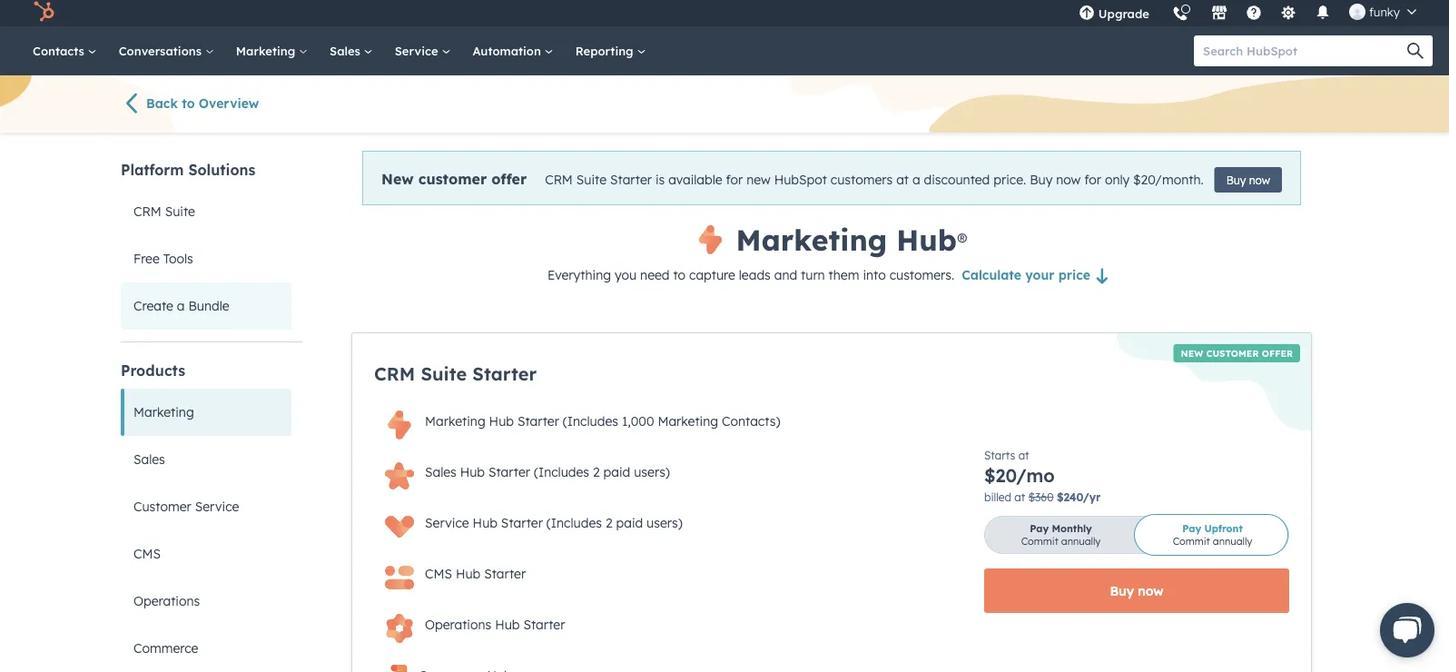 Task type: locate. For each thing, give the bounding box(es) containing it.
0 vertical spatial to
[[182, 95, 195, 111]]

0 horizontal spatial crm
[[134, 203, 161, 219]]

1 vertical spatial to
[[673, 267, 686, 283]]

0 horizontal spatial a
[[177, 298, 185, 314]]

operations inside marketing hub main content
[[425, 617, 492, 633]]

0 horizontal spatial suite
[[165, 203, 195, 219]]

1 horizontal spatial annually
[[1213, 535, 1253, 548]]

/yr
[[1083, 490, 1101, 504]]

to right need
[[673, 267, 686, 283]]

2 down sales hub starter (includes 2 paid users)
[[606, 515, 613, 531]]

to right back
[[182, 95, 195, 111]]

0 vertical spatial $20
[[1133, 172, 1155, 188]]

and
[[774, 267, 798, 283]]

0 vertical spatial buy now
[[1227, 173, 1270, 187]]

(includes down sales hub starter (includes 2 paid users)
[[547, 515, 602, 531]]

hubspot image
[[33, 1, 54, 23]]

buy now button down "monthly"
[[984, 569, 1290, 613]]

contacts
[[33, 43, 88, 58]]

0 vertical spatial crm
[[545, 172, 573, 188]]

1 pay from the left
[[1030, 522, 1049, 535]]

customer
[[134, 499, 191, 514]]

(includes up service hub starter (includes 2 paid users) on the left bottom of the page
[[534, 464, 589, 480]]

starter for service
[[501, 515, 543, 531]]

2 down marketing hub starter (includes 1,000 marketing contacts)
[[593, 464, 600, 480]]

conversations
[[119, 43, 205, 58]]

users) for service hub starter (includes 2 paid users)
[[647, 515, 683, 531]]

price
[[1059, 267, 1091, 283]]

$20 right the only
[[1133, 172, 1155, 188]]

paid for sales hub starter (includes 2 paid users)
[[604, 464, 631, 480]]

cms down "customer"
[[134, 546, 161, 562]]

now
[[1056, 172, 1081, 188], [1249, 173, 1270, 187], [1138, 583, 1164, 598]]

discounted
[[924, 172, 990, 188]]

$20 down starts
[[984, 464, 1016, 487]]

crm inside new customer offer crm suite starter
[[374, 362, 415, 385]]

2 annually from the left
[[1213, 535, 1253, 548]]

®
[[957, 227, 968, 252]]

0 vertical spatial sales link
[[319, 26, 384, 75]]

0 horizontal spatial now
[[1056, 172, 1081, 188]]

1 vertical spatial a
[[177, 298, 185, 314]]

1 horizontal spatial buy now
[[1227, 173, 1270, 187]]

buy
[[1030, 172, 1053, 188], [1227, 173, 1246, 187], [1110, 583, 1134, 598]]

crm inside "link"
[[134, 203, 161, 219]]

0 vertical spatial paid
[[604, 464, 631, 480]]

1 horizontal spatial crm
[[374, 362, 415, 385]]

service inside marketing hub main content
[[425, 515, 469, 531]]

2 for from the left
[[1085, 172, 1102, 188]]

crm for crm suite
[[134, 203, 161, 219]]

marketplaces button
[[1201, 0, 1239, 26]]

0 horizontal spatial annually
[[1062, 535, 1101, 548]]

1 commit from the left
[[1021, 535, 1059, 548]]

cms for cms hub starter
[[425, 566, 452, 582]]

sales inside marketing hub main content
[[425, 464, 457, 480]]

marketing link
[[225, 26, 319, 75], [121, 389, 292, 436]]

1 horizontal spatial 2
[[606, 515, 613, 531]]

1 horizontal spatial pay
[[1183, 522, 1202, 535]]

for
[[726, 172, 743, 188], [1085, 172, 1102, 188]]

annually for pay upfront
[[1213, 535, 1253, 548]]

0 vertical spatial suite
[[577, 172, 607, 188]]

1 horizontal spatial $20
[[1133, 172, 1155, 188]]

buy now button
[[1215, 167, 1282, 193], [984, 569, 1290, 613]]

create
[[134, 298, 173, 314]]

menu
[[1068, 0, 1428, 33]]

1 vertical spatial paid
[[616, 515, 643, 531]]

annually for pay monthly
[[1062, 535, 1101, 548]]

starter for marketing
[[518, 413, 559, 429]]

1 vertical spatial (includes
[[534, 464, 589, 480]]

sales
[[330, 43, 364, 58], [134, 451, 165, 467], [425, 464, 457, 480]]

0 horizontal spatial operations
[[134, 593, 200, 609]]

1 vertical spatial sales link
[[121, 436, 292, 483]]

0 horizontal spatial 2
[[593, 464, 600, 480]]

0 vertical spatial buy now button
[[1215, 167, 1282, 193]]

1 vertical spatial cms
[[425, 566, 452, 582]]

turn
[[801, 267, 825, 283]]

sales inside products element
[[134, 451, 165, 467]]

1 horizontal spatial sales link
[[319, 26, 384, 75]]

0 horizontal spatial buy
[[1030, 172, 1053, 188]]

2 for service hub starter (includes 2 paid users)
[[606, 515, 613, 531]]

1 horizontal spatial for
[[1085, 172, 1102, 188]]

notifications image
[[1315, 5, 1331, 22]]

platform solutions element
[[121, 160, 302, 330]]

0 vertical spatial cms
[[134, 546, 161, 562]]

2 horizontal spatial now
[[1249, 173, 1270, 187]]

suite for crm suite
[[165, 203, 195, 219]]

2 vertical spatial service
[[425, 515, 469, 531]]

a inside "link"
[[177, 298, 185, 314]]

hubspot link
[[22, 1, 68, 23]]

1 vertical spatial buy now
[[1110, 583, 1164, 598]]

at right customers
[[897, 172, 909, 188]]

calculate your price button
[[962, 267, 1116, 283]]

to
[[182, 95, 195, 111], [673, 267, 686, 283]]

0 vertical spatial service
[[395, 43, 442, 58]]

marketing inside products element
[[134, 404, 194, 420]]

(includes left '1,000'
[[563, 413, 618, 429]]

service hub starter (includes 2 paid users)
[[425, 515, 683, 531]]

cms for cms
[[134, 546, 161, 562]]

crm
[[545, 172, 573, 188], [134, 203, 161, 219], [374, 362, 415, 385]]

1 vertical spatial suite
[[165, 203, 195, 219]]

2 commit from the left
[[1173, 535, 1210, 548]]

0 horizontal spatial for
[[726, 172, 743, 188]]

1 horizontal spatial cms
[[425, 566, 452, 582]]

service up cms hub starter
[[425, 515, 469, 531]]

pay inside pay upfront commit annually
[[1183, 522, 1202, 535]]

starter for cms
[[484, 566, 526, 582]]

commit for pay upfront
[[1173, 535, 1210, 548]]

upgrade
[[1099, 6, 1150, 21]]

only
[[1105, 172, 1130, 188]]

hub
[[897, 222, 957, 258], [489, 413, 514, 429], [460, 464, 485, 480], [473, 515, 498, 531], [456, 566, 481, 582], [495, 617, 520, 633]]

pay down $360
[[1030, 522, 1049, 535]]

commit inside pay monthly commit annually
[[1021, 535, 1059, 548]]

2 vertical spatial suite
[[421, 362, 467, 385]]

starter
[[610, 172, 652, 188], [473, 362, 537, 385], [518, 413, 559, 429], [489, 464, 530, 480], [501, 515, 543, 531], [484, 566, 526, 582], [524, 617, 565, 633]]

paid
[[604, 464, 631, 480], [616, 515, 643, 531]]

Search HubSpot search field
[[1194, 35, 1417, 66]]

contacts)
[[722, 413, 781, 429]]

suite
[[577, 172, 607, 188], [165, 203, 195, 219], [421, 362, 467, 385]]

0 horizontal spatial commit
[[1021, 535, 1059, 548]]

0 horizontal spatial pay
[[1030, 522, 1049, 535]]

buy now button right /month. on the right of the page
[[1215, 167, 1282, 193]]

back to overview
[[146, 95, 259, 111]]

1 vertical spatial users)
[[647, 515, 683, 531]]

1 annually from the left
[[1062, 535, 1101, 548]]

(includes for service
[[547, 515, 602, 531]]

1 horizontal spatial a
[[913, 172, 921, 188]]

at
[[897, 172, 909, 188], [1019, 448, 1029, 462], [1015, 490, 1026, 504]]

1 horizontal spatial suite
[[421, 362, 467, 385]]

(includes
[[563, 413, 618, 429], [534, 464, 589, 480], [547, 515, 602, 531]]

2 horizontal spatial sales
[[425, 464, 457, 480]]

platform solutions
[[121, 161, 256, 179]]

0 vertical spatial operations
[[134, 593, 200, 609]]

1 vertical spatial $20
[[984, 464, 1016, 487]]

1 vertical spatial crm
[[134, 203, 161, 219]]

service up the 'cms' link
[[195, 499, 239, 514]]

create a bundle link
[[121, 282, 292, 330]]

service left automation
[[395, 43, 442, 58]]

customers
[[831, 172, 893, 188]]

2 horizontal spatial crm
[[545, 172, 573, 188]]

1 vertical spatial operations
[[425, 617, 492, 633]]

sales link
[[319, 26, 384, 75], [121, 436, 292, 483]]

2 for sales hub starter (includes 2 paid users)
[[593, 464, 600, 480]]

help image
[[1246, 5, 1262, 22]]

0 vertical spatial 2
[[593, 464, 600, 480]]

2 horizontal spatial buy
[[1227, 173, 1246, 187]]

marketing link up the overview
[[225, 26, 319, 75]]

service for service
[[395, 43, 442, 58]]

1 horizontal spatial to
[[673, 267, 686, 283]]

pay left upfront
[[1183, 522, 1202, 535]]

$20
[[1133, 172, 1155, 188], [984, 464, 1016, 487]]

0 vertical spatial users)
[[634, 464, 670, 480]]

1 vertical spatial at
[[1019, 448, 1029, 462]]

marketing
[[236, 43, 299, 58], [736, 222, 887, 258], [134, 404, 194, 420], [425, 413, 486, 429], [658, 413, 718, 429]]

billed
[[984, 490, 1012, 504]]

sales hub starter (includes 2 paid users)
[[425, 464, 670, 480]]

calculate your price
[[962, 267, 1091, 283]]

1 vertical spatial 2
[[606, 515, 613, 531]]

starts at $20 /mo billed at $360 $240 /yr
[[984, 448, 1101, 504]]

for left new
[[726, 172, 743, 188]]

back
[[146, 95, 178, 111]]

2 horizontal spatial suite
[[577, 172, 607, 188]]

hub for service hub starter (includes 2 paid users)
[[473, 515, 498, 531]]

crm suite link
[[121, 188, 292, 235]]

0 vertical spatial a
[[913, 172, 921, 188]]

reporting
[[576, 43, 637, 58]]

a right create
[[177, 298, 185, 314]]

cms
[[134, 546, 161, 562], [425, 566, 452, 582]]

operations inside 'link'
[[134, 593, 200, 609]]

2
[[593, 464, 600, 480], [606, 515, 613, 531]]

2 vertical spatial at
[[1015, 490, 1026, 504]]

settings image
[[1280, 5, 1297, 22]]

0 horizontal spatial sales link
[[121, 436, 292, 483]]

reporting link
[[565, 26, 657, 75]]

2 vertical spatial (includes
[[547, 515, 602, 531]]

cms inside marketing hub main content
[[425, 566, 452, 582]]

search image
[[1408, 43, 1424, 59]]

customer service
[[134, 499, 239, 514]]

1 horizontal spatial commit
[[1173, 535, 1210, 548]]

(includes for sales
[[534, 464, 589, 480]]

users) for sales hub starter (includes 2 paid users)
[[634, 464, 670, 480]]

/mo
[[1016, 464, 1055, 487]]

annually inside pay monthly commit annually
[[1062, 535, 1101, 548]]

overview
[[199, 95, 259, 111]]

pay inside pay monthly commit annually
[[1030, 522, 1049, 535]]

0 horizontal spatial cms
[[134, 546, 161, 562]]

operations down cms hub starter
[[425, 617, 492, 633]]

service inside service link
[[395, 43, 442, 58]]

at up /mo
[[1019, 448, 1029, 462]]

2 vertical spatial crm
[[374, 362, 415, 385]]

hub for cms hub starter
[[456, 566, 481, 582]]

operations
[[134, 593, 200, 609], [425, 617, 492, 633]]

annually inside pay upfront commit annually
[[1213, 535, 1253, 548]]

marketing link down products
[[121, 389, 292, 436]]

0 horizontal spatial to
[[182, 95, 195, 111]]

cms up operations hub starter
[[425, 566, 452, 582]]

0 vertical spatial (includes
[[563, 413, 618, 429]]

1 vertical spatial service
[[195, 499, 239, 514]]

commit
[[1021, 535, 1059, 548], [1173, 535, 1210, 548]]

a left "discounted"
[[913, 172, 921, 188]]

starter inside new customer offer crm suite starter
[[473, 362, 537, 385]]

for left the only
[[1085, 172, 1102, 188]]

0 horizontal spatial buy now
[[1110, 583, 1164, 598]]

cms inside products element
[[134, 546, 161, 562]]

funky town image
[[1349, 4, 1366, 20]]

buy now
[[1227, 173, 1270, 187], [1110, 583, 1164, 598]]

calculate
[[962, 267, 1022, 283]]

0 horizontal spatial $20
[[984, 464, 1016, 487]]

1,000
[[622, 413, 654, 429]]

2 pay from the left
[[1183, 522, 1202, 535]]

operations up commerce
[[134, 593, 200, 609]]

need
[[640, 267, 670, 283]]

commit inside pay upfront commit annually
[[1173, 535, 1210, 548]]

suite inside "link"
[[165, 203, 195, 219]]

1 for from the left
[[726, 172, 743, 188]]

1 horizontal spatial operations
[[425, 617, 492, 633]]

hub for operations hub starter
[[495, 617, 520, 633]]

0 horizontal spatial sales
[[134, 451, 165, 467]]

a
[[913, 172, 921, 188], [177, 298, 185, 314]]

customer service link
[[121, 483, 292, 530]]

new
[[382, 170, 414, 188]]

at left $360
[[1015, 490, 1026, 504]]



Task type: vqa. For each thing, say whether or not it's contained in the screenshot.
marketplaces Image
yes



Task type: describe. For each thing, give the bounding box(es) containing it.
free tools link
[[121, 235, 292, 282]]

suite inside new customer offer crm suite starter
[[421, 362, 467, 385]]

automation
[[473, 43, 545, 58]]

1 vertical spatial buy now button
[[984, 569, 1290, 613]]

hub for marketing hub starter (includes 1,000 marketing contacts)
[[489, 413, 514, 429]]

upgrade image
[[1079, 5, 1095, 22]]

1 vertical spatial marketing link
[[121, 389, 292, 436]]

tools
[[163, 251, 193, 267]]

cms link
[[121, 530, 292, 578]]

settings link
[[1270, 0, 1308, 26]]

calling icon image
[[1172, 6, 1189, 23]]

solutions
[[188, 161, 256, 179]]

is
[[656, 172, 665, 188]]

pay for pay monthly
[[1030, 522, 1049, 535]]

everything
[[548, 267, 611, 283]]

0 vertical spatial at
[[897, 172, 909, 188]]

marketing hub main content
[[351, 151, 1312, 672]]

1 horizontal spatial buy
[[1110, 583, 1134, 598]]

commerce link
[[121, 625, 292, 672]]

customers.
[[890, 267, 955, 283]]

free
[[134, 251, 160, 267]]

crm for crm suite starter is available for new hubspot customers at a discounted price. buy now for only $20 /month.
[[545, 172, 573, 188]]

leads
[[739, 267, 771, 283]]

new
[[1181, 347, 1204, 359]]

platform
[[121, 161, 184, 179]]

to inside marketing hub main content
[[673, 267, 686, 283]]

operations for operations
[[134, 593, 200, 609]]

products element
[[121, 361, 302, 672]]

crm suite starter is available for new hubspot customers at a discounted price. buy now for only $20 /month.
[[545, 172, 1204, 188]]

automation link
[[462, 26, 565, 75]]

chat widget region
[[1351, 585, 1449, 672]]

service inside customer service link
[[195, 499, 239, 514]]

service link
[[384, 26, 462, 75]]

funky
[[1369, 4, 1400, 19]]

notifications button
[[1308, 0, 1339, 26]]

free tools
[[134, 251, 193, 267]]

buy now for bottom buy now button
[[1110, 583, 1164, 598]]

into
[[863, 267, 886, 283]]

starter for operations
[[524, 617, 565, 633]]

commit for pay monthly
[[1021, 535, 1059, 548]]

$360
[[1029, 490, 1054, 504]]

starter for sales
[[489, 464, 530, 480]]

marketing hub starter (includes 1,000 marketing contacts)
[[425, 413, 781, 429]]

starter for crm
[[610, 172, 652, 188]]

create a bundle
[[134, 298, 229, 314]]

cms hub starter
[[425, 566, 526, 582]]

funky button
[[1339, 0, 1428, 26]]

0 vertical spatial marketing link
[[225, 26, 319, 75]]

operations for operations hub starter
[[425, 617, 492, 633]]

buy now for buy now button to the top
[[1227, 173, 1270, 187]]

commerce
[[134, 640, 198, 656]]

1 horizontal spatial sales
[[330, 43, 364, 58]]

to inside button
[[182, 95, 195, 111]]

price.
[[994, 172, 1026, 188]]

offer
[[492, 170, 527, 188]]

new
[[747, 172, 771, 188]]

$20 inside starts at $20 /mo billed at $360 $240 /yr
[[984, 464, 1016, 487]]

back to overview button
[[121, 92, 302, 117]]

hub for marketing hub ®
[[897, 222, 957, 258]]

hub for sales hub starter (includes 2 paid users)
[[460, 464, 485, 480]]

marketplaces image
[[1211, 5, 1228, 22]]

conversations link
[[108, 26, 225, 75]]

a inside main content
[[913, 172, 921, 188]]

search button
[[1399, 35, 1433, 66]]

operations link
[[121, 578, 292, 625]]

monthly
[[1052, 522, 1092, 535]]

bundle
[[188, 298, 229, 314]]

you
[[615, 267, 637, 283]]

(includes for marketing
[[563, 413, 618, 429]]

calling icon button
[[1165, 0, 1196, 26]]

operations hub starter
[[425, 617, 565, 633]]

customer
[[1206, 347, 1259, 359]]

service for service hub starter (includes 2 paid users)
[[425, 515, 469, 531]]

everything you need to capture leads and turn them into customers.
[[548, 267, 955, 283]]

them
[[829, 267, 860, 283]]

available
[[669, 172, 723, 188]]

offer
[[1262, 347, 1293, 359]]

pay for pay upfront
[[1183, 522, 1202, 535]]

pay monthly commit annually
[[1021, 522, 1101, 548]]

pay upfront commit annually
[[1173, 522, 1253, 548]]

contacts link
[[22, 26, 108, 75]]

your
[[1026, 267, 1055, 283]]

1 horizontal spatial now
[[1138, 583, 1164, 598]]

hubspot
[[774, 172, 827, 188]]

help button
[[1239, 0, 1270, 26]]

capture
[[689, 267, 736, 283]]

suite for crm suite starter is available for new hubspot customers at a discounted price. buy now for only $20 /month.
[[577, 172, 607, 188]]

$240
[[1057, 490, 1083, 504]]

/month.
[[1155, 172, 1204, 188]]

starts
[[984, 448, 1016, 462]]

paid for service hub starter (includes 2 paid users)
[[616, 515, 643, 531]]

new customer offer
[[382, 170, 527, 188]]

menu containing funky
[[1068, 0, 1428, 33]]

crm suite
[[134, 203, 195, 219]]

marketing hub ®
[[736, 222, 968, 258]]

new customer offer crm suite starter
[[374, 347, 1293, 385]]

customer
[[418, 170, 487, 188]]

products
[[121, 361, 185, 380]]

upfront
[[1205, 522, 1243, 535]]



